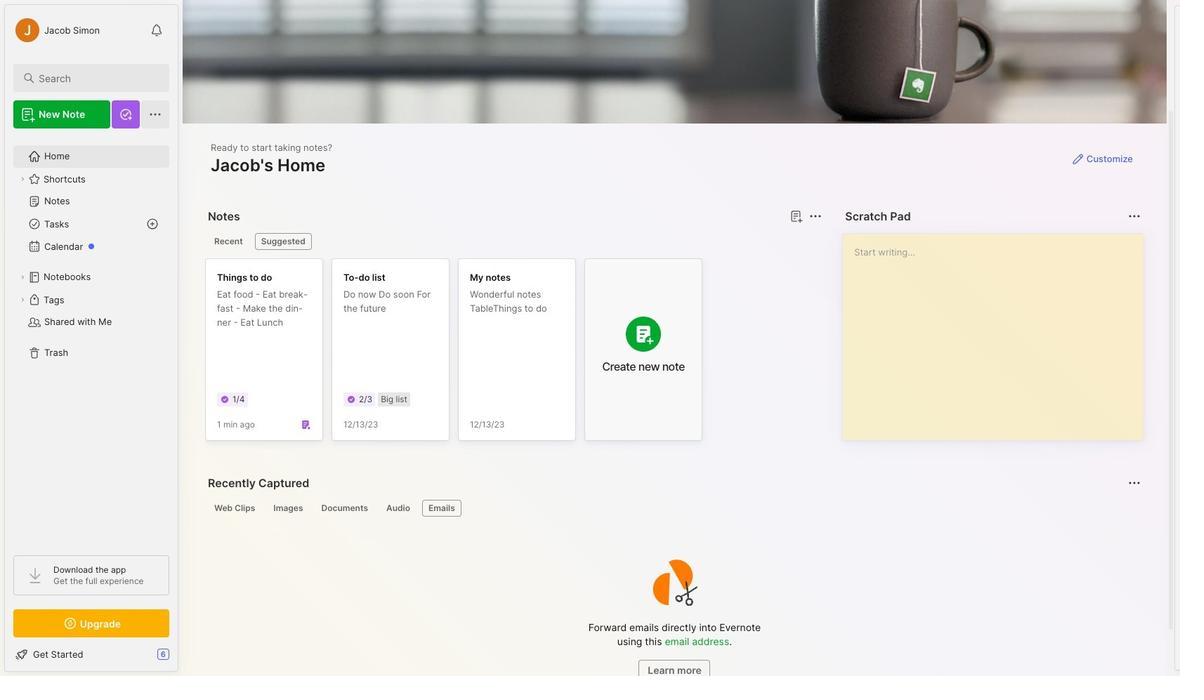 Task type: vqa. For each thing, say whether or not it's contained in the screenshot.
bottommost More actions icon
yes



Task type: describe. For each thing, give the bounding box(es) containing it.
Start writing… text field
[[855, 234, 1143, 429]]

expand tags image
[[18, 296, 27, 304]]

tree inside main 'element'
[[5, 137, 178, 543]]

main element
[[0, 0, 183, 677]]

2 tab list from the top
[[208, 500, 1139, 517]]

none search field inside main 'element'
[[39, 70, 157, 86]]

1 tab list from the top
[[208, 233, 820, 250]]

Help and Learning task checklist field
[[5, 644, 178, 666]]

expand notebooks image
[[18, 273, 27, 282]]



Task type: locate. For each thing, give the bounding box(es) containing it.
more actions image
[[1126, 208, 1143, 225]]

more actions image
[[807, 208, 824, 225], [1126, 475, 1143, 492]]

More actions field
[[806, 207, 826, 226], [1125, 207, 1144, 226], [1125, 474, 1144, 493]]

tab list
[[208, 233, 820, 250], [208, 500, 1139, 517]]

tab
[[208, 233, 249, 250], [255, 233, 312, 250], [208, 500, 262, 517], [267, 500, 309, 517], [315, 500, 374, 517], [380, 500, 417, 517], [422, 500, 461, 517]]

1 vertical spatial tab list
[[208, 500, 1139, 517]]

tree
[[5, 137, 178, 543]]

0 vertical spatial more actions image
[[807, 208, 824, 225]]

0 horizontal spatial more actions image
[[807, 208, 824, 225]]

None search field
[[39, 70, 157, 86]]

row group
[[205, 259, 711, 450]]

1 horizontal spatial more actions image
[[1126, 475, 1143, 492]]

Search text field
[[39, 72, 157, 85]]

0 vertical spatial tab list
[[208, 233, 820, 250]]

click to collapse image
[[177, 651, 188, 667]]

1 vertical spatial more actions image
[[1126, 475, 1143, 492]]

Account field
[[13, 16, 100, 44]]



